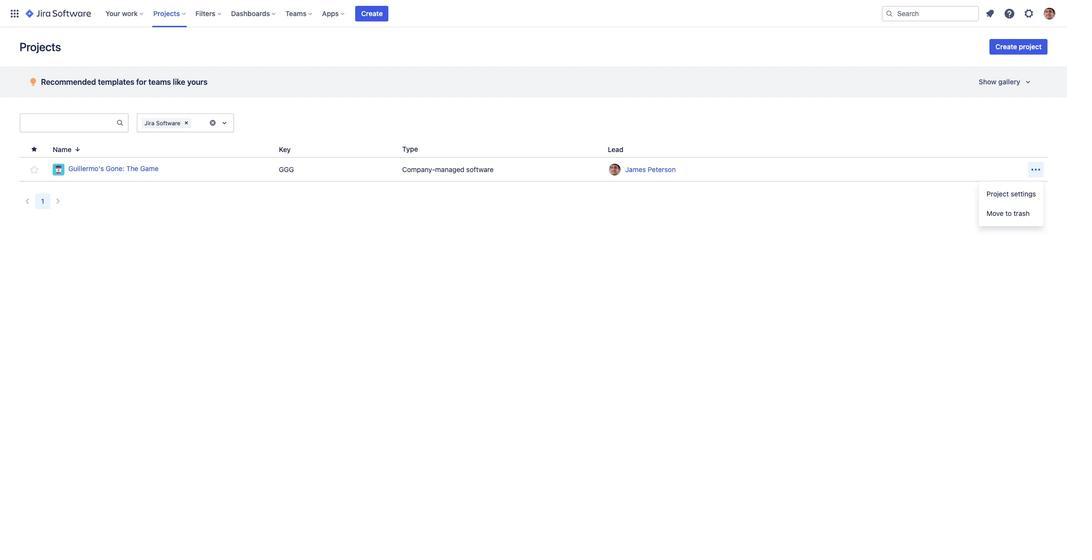 Task type: vqa. For each thing, say whether or not it's contained in the screenshot.
Jira Software 'image'
yes



Task type: locate. For each thing, give the bounding box(es) containing it.
create inside button
[[361, 9, 383, 17]]

1 horizontal spatial create
[[996, 42, 1018, 51]]

projects right work
[[153, 9, 180, 17]]

lead button
[[604, 144, 635, 155]]

recommended templates for teams like yours
[[41, 78, 208, 86]]

software
[[466, 165, 494, 174]]

teams
[[286, 9, 307, 17]]

1 vertical spatial create
[[996, 42, 1018, 51]]

create
[[361, 9, 383, 17], [996, 42, 1018, 51]]

peterson
[[648, 165, 676, 174]]

project settings link
[[979, 185, 1044, 204]]

projects button
[[150, 6, 190, 21]]

your work button
[[103, 6, 148, 21]]

projects
[[153, 9, 180, 17], [20, 40, 61, 54]]

None text field
[[21, 116, 116, 130], [193, 118, 195, 128], [21, 116, 116, 130], [193, 118, 195, 128]]

guillermo's gone: the game
[[68, 165, 159, 173]]

0 vertical spatial projects
[[153, 9, 180, 17]]

your profile and settings image
[[1044, 8, 1056, 19]]

help image
[[1004, 8, 1016, 19]]

filters
[[196, 9, 216, 17]]

primary element
[[6, 0, 882, 27]]

company-
[[402, 165, 435, 174]]

jira
[[144, 119, 154, 127]]

project
[[1019, 42, 1042, 51]]

jira software image
[[25, 8, 91, 19], [25, 8, 91, 19]]

gallery
[[999, 78, 1021, 86]]

work
[[122, 9, 138, 17]]

group
[[979, 182, 1044, 227]]

settings image
[[1024, 8, 1035, 19]]

dashboards
[[231, 9, 270, 17]]

1 vertical spatial projects
[[20, 40, 61, 54]]

show
[[979, 78, 997, 86]]

teams button
[[283, 6, 316, 21]]

clear image
[[183, 119, 190, 127]]

ggg
[[279, 165, 294, 174]]

guillermo's
[[68, 165, 104, 173]]

james peterson
[[626, 165, 676, 174]]

1 horizontal spatial projects
[[153, 9, 180, 17]]

create inside button
[[996, 42, 1018, 51]]

name button
[[49, 144, 85, 155]]

0 vertical spatial create
[[361, 9, 383, 17]]

type
[[402, 145, 418, 153]]

filters button
[[193, 6, 225, 21]]

move to trash
[[987, 209, 1030, 218]]

recommended
[[41, 78, 96, 86]]

1 button
[[35, 194, 50, 209]]

banner
[[0, 0, 1068, 27]]

0 horizontal spatial create
[[361, 9, 383, 17]]

create left project
[[996, 42, 1018, 51]]

notifications image
[[985, 8, 996, 19]]

managed
[[435, 165, 465, 174]]

apps
[[322, 9, 339, 17]]

star guillermo's gone: the game image
[[28, 164, 40, 175]]

game
[[140, 165, 159, 173]]

projects down appswitcher icon
[[20, 40, 61, 54]]

create right apps popup button
[[361, 9, 383, 17]]

create project button
[[990, 39, 1048, 55]]

appswitcher icon image
[[9, 8, 21, 19]]

dashboards button
[[228, 6, 280, 21]]

name
[[53, 145, 72, 154]]



Task type: describe. For each thing, give the bounding box(es) containing it.
templates
[[98, 78, 134, 86]]

create for create
[[361, 9, 383, 17]]

like
[[173, 78, 185, 86]]

apps button
[[319, 6, 349, 21]]

banner containing your work
[[0, 0, 1068, 27]]

open image
[[219, 117, 230, 129]]

for
[[136, 78, 147, 86]]

1
[[41, 197, 44, 206]]

james
[[626, 165, 646, 174]]

lead
[[608, 145, 624, 154]]

move
[[987, 209, 1004, 218]]

more image
[[1031, 164, 1042, 175]]

trash
[[1014, 209, 1030, 218]]

0 horizontal spatial projects
[[20, 40, 61, 54]]

Search field
[[882, 6, 980, 21]]

your
[[106, 9, 120, 17]]

project
[[987, 190, 1009, 198]]

create button
[[356, 6, 389, 21]]

teams
[[148, 78, 171, 86]]

yours
[[187, 78, 208, 86]]

next image
[[52, 196, 64, 207]]

create for create project
[[996, 42, 1018, 51]]

project settings
[[987, 190, 1037, 198]]

search image
[[886, 10, 894, 17]]

guillermo's gone: the game link
[[53, 164, 271, 175]]

the
[[126, 165, 138, 173]]

software
[[156, 119, 181, 127]]

show gallery
[[979, 78, 1021, 86]]

to
[[1006, 209, 1012, 218]]

settings
[[1011, 190, 1037, 198]]

clear image
[[209, 119, 217, 127]]

key
[[279, 145, 291, 154]]

your work
[[106, 9, 138, 17]]

move to trash button
[[979, 204, 1044, 224]]

gone:
[[106, 165, 125, 173]]

group containing project settings
[[979, 182, 1044, 227]]

james peterson link
[[626, 165, 676, 175]]

show gallery button
[[973, 74, 1040, 90]]

jira software
[[144, 119, 181, 127]]

company-managed software
[[402, 165, 494, 174]]

key button
[[275, 144, 303, 155]]

projects inside 'dropdown button'
[[153, 9, 180, 17]]

previous image
[[21, 196, 33, 207]]

create project
[[996, 42, 1042, 51]]



